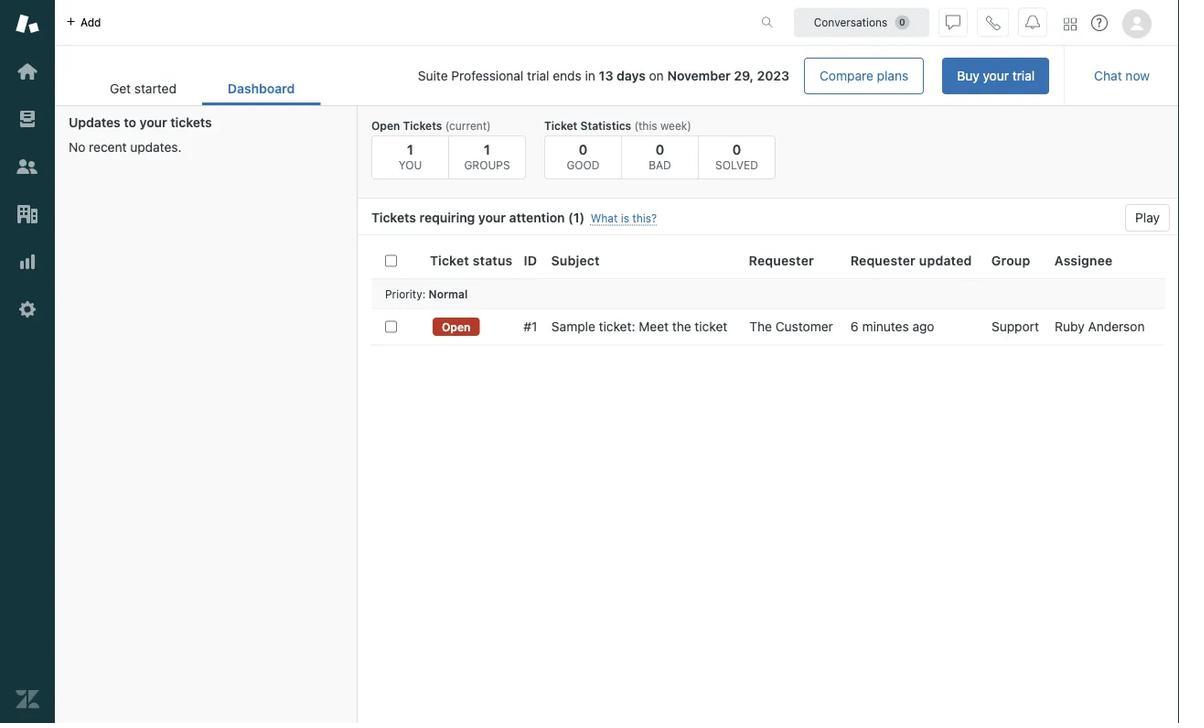Task type: describe. For each thing, give the bounding box(es) containing it.
chat
[[1095, 68, 1123, 83]]

tickets requiring your attention ( 1 ) what is this?
[[372, 210, 657, 225]]

zendesk image
[[16, 687, 39, 711]]

buy
[[958, 68, 980, 83]]

open for open tickets (current)
[[372, 119, 400, 132]]

November 29, 2023 text field
[[668, 68, 790, 83]]

conversations button
[[794, 8, 930, 37]]

attention
[[509, 210, 565, 225]]

sample ticket: meet the ticket
[[552, 319, 728, 334]]

statistics
[[581, 119, 632, 132]]

in
[[585, 68, 596, 83]]

professional
[[452, 68, 524, 83]]

ago
[[913, 319, 935, 334]]

is
[[621, 212, 630, 225]]

#1
[[524, 319, 538, 334]]

notifications image
[[1026, 15, 1041, 30]]

your for tickets requiring your attention ( 1 ) what is this?
[[479, 210, 506, 225]]

good
[[567, 158, 600, 171]]

requester updated
[[851, 253, 973, 268]]

updated
[[920, 253, 973, 268]]

(
[[568, 210, 574, 225]]

sample
[[552, 319, 596, 334]]

compare plans
[[820, 68, 909, 83]]

zendesk products image
[[1064, 18, 1077, 31]]

customers image
[[16, 155, 39, 178]]

0 vertical spatial tickets
[[403, 119, 442, 132]]

Select All Tickets checkbox
[[385, 255, 397, 267]]

compare plans button
[[805, 58, 925, 94]]

grid containing ticket status
[[358, 243, 1180, 723]]

get started image
[[16, 59, 39, 83]]

started
[[134, 81, 177, 96]]

this?
[[633, 212, 657, 225]]

priority
[[385, 287, 423, 300]]

priority : normal
[[385, 287, 468, 300]]

0 solved
[[716, 141, 759, 171]]

main element
[[0, 0, 55, 723]]

on
[[649, 68, 664, 83]]

requester for requester updated
[[851, 253, 916, 268]]

requiring
[[420, 210, 475, 225]]

1 groups
[[464, 141, 510, 171]]

trial for professional
[[527, 68, 550, 83]]

requester for requester
[[749, 253, 815, 268]]

get help image
[[1092, 15, 1108, 31]]

2 horizontal spatial 1
[[574, 210, 580, 225]]

reporting image
[[16, 250, 39, 274]]

chat now button
[[1080, 58, 1165, 94]]

suite
[[418, 68, 448, 83]]

updates.
[[130, 140, 182, 155]]

ticket
[[695, 319, 728, 334]]

week)
[[661, 119, 692, 132]]

the customer
[[750, 319, 834, 334]]

no
[[69, 140, 85, 155]]

)
[[580, 210, 585, 225]]

days
[[617, 68, 646, 83]]

views image
[[16, 107, 39, 131]]

updates to your tickets
[[69, 115, 212, 130]]

the
[[672, 319, 692, 334]]

add button
[[55, 0, 112, 45]]

id
[[524, 253, 538, 268]]

6
[[851, 319, 859, 334]]

open tickets (current)
[[372, 119, 491, 132]]

ruby anderson
[[1055, 319, 1145, 334]]

play
[[1136, 210, 1161, 225]]

group
[[992, 253, 1031, 268]]

get started tab
[[84, 71, 202, 105]]

get started
[[110, 81, 177, 96]]

1 vertical spatial tickets
[[372, 210, 416, 225]]

button displays agent's chat status as invisible. image
[[946, 15, 961, 30]]

your inside button
[[983, 68, 1010, 83]]

tab list containing get started
[[84, 71, 321, 105]]

now
[[1126, 68, 1150, 83]]

13
[[599, 68, 614, 83]]



Task type: vqa. For each thing, say whether or not it's contained in the screenshot.
Get
yes



Task type: locate. For each thing, give the bounding box(es) containing it.
0 vertical spatial ticket
[[545, 119, 578, 132]]

0
[[579, 141, 588, 157], [656, 141, 665, 157], [733, 141, 742, 157]]

ruby
[[1055, 319, 1085, 334]]

trial left ends
[[527, 68, 550, 83]]

0 vertical spatial your
[[983, 68, 1010, 83]]

1 for 1 you
[[407, 141, 414, 157]]

1 inside 1 groups
[[484, 141, 491, 157]]

0 good
[[567, 141, 600, 171]]

ends
[[553, 68, 582, 83]]

your for updates to your tickets
[[140, 115, 167, 130]]

chat now
[[1095, 68, 1150, 83]]

tickets
[[403, 119, 442, 132], [372, 210, 416, 225]]

section
[[335, 58, 1050, 94]]

zendesk support image
[[16, 12, 39, 36]]

support
[[992, 319, 1040, 334]]

ticket up normal
[[430, 253, 470, 268]]

assignee
[[1055, 253, 1113, 268]]

3 0 from the left
[[733, 141, 742, 157]]

you
[[399, 158, 422, 171]]

november
[[668, 68, 731, 83]]

1 inside 1 you
[[407, 141, 414, 157]]

no recent updates.
[[69, 140, 182, 155]]

tickets up select all tickets 'option'
[[372, 210, 416, 225]]

1 vertical spatial your
[[140, 115, 167, 130]]

0 horizontal spatial ticket
[[430, 253, 470, 268]]

admin image
[[16, 297, 39, 321]]

minutes
[[863, 319, 909, 334]]

ticket status
[[430, 253, 513, 268]]

0 bad
[[649, 141, 672, 171]]

none checkbox inside "grid"
[[385, 321, 397, 333]]

1 left the what at the top right of page
[[574, 210, 580, 225]]

1 horizontal spatial your
[[479, 210, 506, 225]]

play button
[[1126, 204, 1171, 232]]

requester left updated
[[851, 253, 916, 268]]

1 horizontal spatial requester
[[851, 253, 916, 268]]

subject
[[551, 253, 600, 268]]

(current)
[[445, 119, 491, 132]]

normal
[[429, 287, 468, 300]]

1 horizontal spatial ticket
[[545, 119, 578, 132]]

2 horizontal spatial 0
[[733, 141, 742, 157]]

1 trial from the left
[[1013, 68, 1035, 83]]

open down normal
[[442, 320, 471, 333]]

tab list
[[84, 71, 321, 105]]

2 requester from the left
[[851, 253, 916, 268]]

2 horizontal spatial your
[[983, 68, 1010, 83]]

0 up good
[[579, 141, 588, 157]]

requester up the customer
[[749, 253, 815, 268]]

section containing compare plans
[[335, 58, 1050, 94]]

trial inside buy your trial button
[[1013, 68, 1035, 83]]

grid
[[358, 243, 1180, 723]]

6 minutes ago
[[851, 319, 935, 334]]

your right buy
[[983, 68, 1010, 83]]

0 vertical spatial open
[[372, 119, 400, 132]]

0 horizontal spatial 0
[[579, 141, 588, 157]]

requester
[[749, 253, 815, 268], [851, 253, 916, 268]]

organizations image
[[16, 202, 39, 226]]

trial down the notifications icon
[[1013, 68, 1035, 83]]

customer
[[776, 319, 834, 334]]

0 horizontal spatial your
[[140, 115, 167, 130]]

1
[[407, 141, 414, 157], [484, 141, 491, 157], [574, 210, 580, 225]]

1 horizontal spatial trial
[[1013, 68, 1035, 83]]

trial
[[1013, 68, 1035, 83], [527, 68, 550, 83]]

0 for 0 solved
[[733, 141, 742, 157]]

recent
[[89, 140, 127, 155]]

0 horizontal spatial open
[[372, 119, 400, 132]]

your right to
[[140, 115, 167, 130]]

0 inside 0 bad
[[656, 141, 665, 157]]

conversations
[[814, 16, 888, 29]]

sample ticket: meet the ticket link
[[552, 319, 728, 335]]

meet
[[639, 319, 669, 334]]

0 inside 0 solved
[[733, 141, 742, 157]]

get
[[110, 81, 131, 96]]

0 horizontal spatial trial
[[527, 68, 550, 83]]

(this
[[635, 119, 658, 132]]

None checkbox
[[385, 321, 397, 333]]

29,
[[734, 68, 754, 83]]

open for open
[[442, 320, 471, 333]]

2023
[[757, 68, 790, 83]]

dashboard
[[228, 81, 295, 96]]

1 up groups in the top left of the page
[[484, 141, 491, 157]]

0 up the bad
[[656, 141, 665, 157]]

updates
[[69, 115, 121, 130]]

bad
[[649, 158, 672, 171]]

solved
[[716, 158, 759, 171]]

0 for 0 good
[[579, 141, 588, 157]]

trial for your
[[1013, 68, 1035, 83]]

1 vertical spatial ticket
[[430, 253, 470, 268]]

1 horizontal spatial 0
[[656, 141, 665, 157]]

anderson
[[1089, 319, 1145, 334]]

ticket up 0 good on the top of page
[[545, 119, 578, 132]]

suite professional trial ends in 13 days on november 29, 2023
[[418, 68, 790, 83]]

your up status in the left top of the page
[[479, 210, 506, 225]]

0 up solved
[[733, 141, 742, 157]]

status
[[473, 253, 513, 268]]

1 requester from the left
[[749, 253, 815, 268]]

2 0 from the left
[[656, 141, 665, 157]]

1 0 from the left
[[579, 141, 588, 157]]

0 for 0 bad
[[656, 141, 665, 157]]

what
[[591, 212, 618, 225]]

1 for 1 groups
[[484, 141, 491, 157]]

buy your trial
[[958, 68, 1035, 83]]

the
[[750, 319, 772, 334]]

tickets up 1 you
[[403, 119, 442, 132]]

open
[[372, 119, 400, 132], [442, 320, 471, 333]]

2 vertical spatial your
[[479, 210, 506, 225]]

:
[[423, 287, 426, 300]]

open up 1 you
[[372, 119, 400, 132]]

ticket for ticket status
[[430, 253, 470, 268]]

0 inside 0 good
[[579, 141, 588, 157]]

your
[[983, 68, 1010, 83], [140, 115, 167, 130], [479, 210, 506, 225]]

2 trial from the left
[[527, 68, 550, 83]]

1 horizontal spatial open
[[442, 320, 471, 333]]

1 horizontal spatial 1
[[484, 141, 491, 157]]

1 vertical spatial open
[[442, 320, 471, 333]]

to
[[124, 115, 136, 130]]

tickets
[[170, 115, 212, 130]]

ticket:
[[599, 319, 636, 334]]

groups
[[464, 158, 510, 171]]

add
[[81, 16, 101, 29]]

1 up you
[[407, 141, 414, 157]]

ticket for ticket statistics (this week)
[[545, 119, 578, 132]]

plans
[[877, 68, 909, 83]]

buy your trial button
[[943, 58, 1050, 94]]

0 horizontal spatial requester
[[749, 253, 815, 268]]

1 you
[[399, 141, 422, 171]]

0 horizontal spatial 1
[[407, 141, 414, 157]]

compare
[[820, 68, 874, 83]]

ticket statistics (this week)
[[545, 119, 692, 132]]

ticket
[[545, 119, 578, 132], [430, 253, 470, 268]]



